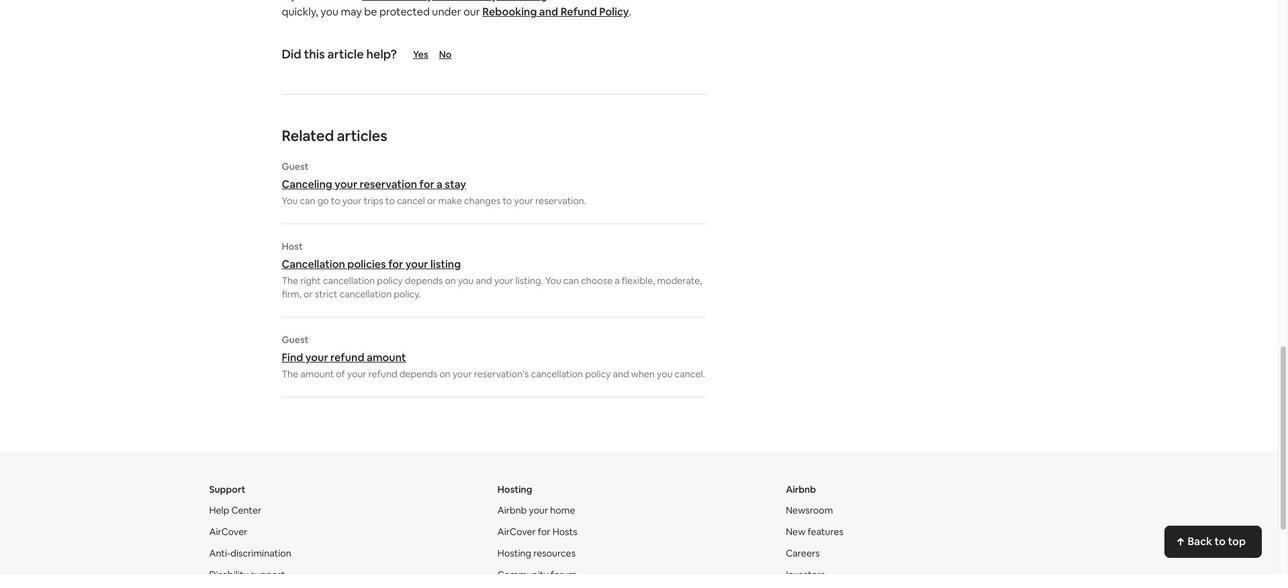Task type: vqa. For each thing, say whether or not it's contained in the screenshot.
4.97
no



Task type: locate. For each thing, give the bounding box(es) containing it.
2 hosting from the top
[[498, 548, 532, 560]]

1 vertical spatial and
[[476, 275, 492, 287]]

depends for amount
[[400, 368, 438, 380]]

back
[[1188, 535, 1213, 549]]

cancellation
[[282, 257, 345, 271]]

1 vertical spatial airbnb
[[498, 505, 527, 517]]

0 horizontal spatial you
[[321, 5, 339, 19]]

0 vertical spatial on
[[445, 275, 456, 287]]

to down reservation on the top left of page
[[386, 195, 395, 207]]

can inside host cancellation policies for your listing the right cancellation policy depends on you and your listing. you can choose a flexible, moderate, firm, or strict cancellation policy.
[[564, 275, 579, 287]]

hosting down aircover for hosts link
[[498, 548, 532, 560]]

can left choose
[[564, 275, 579, 287]]

anti-discrimination link
[[209, 548, 291, 560]]

listing
[[431, 257, 461, 271]]

0 vertical spatial policy
[[377, 275, 403, 287]]

your left listing
[[406, 257, 428, 271]]

listing.
[[516, 275, 544, 287]]

0 vertical spatial can
[[300, 195, 316, 207]]

refund right of
[[369, 368, 398, 380]]

back to top
[[1188, 535, 1246, 549]]

2 vertical spatial and
[[613, 368, 629, 380]]

guest up find on the bottom left of page
[[282, 334, 309, 346]]

aircover down airbnb your home link
[[498, 526, 536, 538]]

amount left of
[[300, 368, 334, 380]]

airbnb up newsroom
[[786, 484, 816, 496]]

2 vertical spatial cancellation
[[531, 368, 583, 380]]

1 the from the top
[[282, 275, 298, 287]]

guest for canceling
[[282, 161, 309, 173]]

cancellation policies for your listing element
[[282, 241, 707, 301]]

can
[[300, 195, 316, 207], [564, 275, 579, 287]]

our
[[464, 5, 480, 19]]

depends inside host cancellation policies for your listing the right cancellation policy depends on you and your listing. you can choose a flexible, moderate, firm, or strict cancellation policy.
[[405, 275, 443, 287]]

1 horizontal spatial for
[[420, 177, 435, 192]]

1 horizontal spatial and
[[539, 5, 559, 19]]

0 horizontal spatial can
[[300, 195, 316, 207]]

0 vertical spatial and
[[539, 5, 559, 19]]

or inside host cancellation policies for your listing the right cancellation policy depends on you and your listing. you can choose a flexible, moderate, firm, or strict cancellation policy.
[[304, 288, 313, 300]]

aircover
[[209, 526, 248, 538], [498, 526, 536, 538]]

policy.
[[394, 288, 421, 300]]

1 vertical spatial for
[[388, 257, 403, 271]]

depends inside guest find your refund amount the amount of your refund depends on your reservation's cancellation policy and when you cancel.
[[400, 368, 438, 380]]

0 vertical spatial cancellation
[[323, 275, 375, 287]]

no
[[439, 48, 452, 60]]

you left may
[[321, 5, 339, 19]]

to
[[331, 195, 341, 207], [386, 195, 395, 207], [503, 195, 512, 207], [1215, 535, 1226, 549]]

on inside guest find your refund amount the amount of your refund depends on your reservation's cancellation policy and when you cancel.
[[440, 368, 451, 380]]

moderate,
[[658, 275, 703, 287]]

refund up of
[[331, 351, 365, 365]]

2 the from the top
[[282, 368, 298, 380]]

for left the hosts
[[538, 526, 551, 538]]

guest inside the guest canceling your reservation for a stay you can go to your trips to cancel or make changes to your reservation.
[[282, 161, 309, 173]]

cannot
[[616, 0, 651, 3]]

0 vertical spatial depends
[[405, 275, 443, 287]]

rebooking and refund policy link
[[483, 5, 629, 19]]

1 vertical spatial or
[[304, 288, 313, 300]]

hosting up airbnb your home
[[498, 484, 533, 496]]

to left top
[[1215, 535, 1226, 549]]

canceling your reservation for a stay link
[[282, 177, 707, 192]]

a left stay at left
[[437, 177, 443, 192]]

changes
[[464, 195, 501, 207]]

find
[[282, 351, 303, 365]]

0 vertical spatial for
[[420, 177, 435, 192]]

0 vertical spatial a
[[437, 177, 443, 192]]

you right listing.
[[546, 275, 562, 287]]

and left when
[[613, 368, 629, 380]]

you inside that the host cannot resolve quickly, you may be protected under our
[[321, 5, 339, 19]]

a inside the guest canceling your reservation for a stay you can go to your trips to cancel or make changes to your reservation.
[[437, 177, 443, 192]]

you down listing
[[458, 275, 474, 287]]

careers
[[786, 548, 820, 560]]

flexible,
[[622, 275, 655, 287]]

a inside host cancellation policies for your listing the right cancellation policy depends on you and your listing. you can choose a flexible, moderate, firm, or strict cancellation policy.
[[615, 275, 620, 287]]

1 vertical spatial the
[[282, 368, 298, 380]]

you
[[321, 5, 339, 19], [458, 275, 474, 287], [657, 368, 673, 380]]

2 vertical spatial for
[[538, 526, 551, 538]]

did this article help?
[[282, 46, 397, 62]]

1 horizontal spatial refund
[[369, 368, 398, 380]]

0 vertical spatial you
[[282, 195, 298, 207]]

1 hosting from the top
[[498, 484, 533, 496]]

can left the "go"
[[300, 195, 316, 207]]

1 horizontal spatial you
[[546, 275, 562, 287]]

you down canceling
[[282, 195, 298, 207]]

and inside host cancellation policies for your listing the right cancellation policy depends on you and your listing. you can choose a flexible, moderate, firm, or strict cancellation policy.
[[476, 275, 492, 287]]

for up cancel at the left
[[420, 177, 435, 192]]

0 vertical spatial you
[[321, 5, 339, 19]]

and
[[539, 5, 559, 19], [476, 275, 492, 287], [613, 368, 629, 380]]

0 horizontal spatial or
[[304, 288, 313, 300]]

policy
[[377, 275, 403, 287], [585, 368, 611, 380]]

0 horizontal spatial policy
[[377, 275, 403, 287]]

2 horizontal spatial and
[[613, 368, 629, 380]]

policy up policy.
[[377, 275, 403, 287]]

reservation.
[[536, 195, 587, 207]]

1 horizontal spatial can
[[564, 275, 579, 287]]

trips
[[364, 195, 384, 207]]

amount
[[367, 351, 406, 365], [300, 368, 334, 380]]

you
[[282, 195, 298, 207], [546, 275, 562, 287]]

aircover for aircover link
[[209, 526, 248, 538]]

1 vertical spatial guest
[[282, 334, 309, 346]]

0 horizontal spatial for
[[388, 257, 403, 271]]

on
[[445, 275, 456, 287], [440, 368, 451, 380]]

policy left when
[[585, 368, 611, 380]]

and down cancellation policies for your listing link
[[476, 275, 492, 287]]

0 vertical spatial airbnb
[[786, 484, 816, 496]]

depends for your
[[405, 275, 443, 287]]

new
[[786, 526, 806, 538]]

and down "that"
[[539, 5, 559, 19]]

cancellation
[[323, 275, 375, 287], [340, 288, 392, 300], [531, 368, 583, 380]]

guest
[[282, 161, 309, 173], [282, 334, 309, 346]]

1 vertical spatial hosting
[[498, 548, 532, 560]]

0 vertical spatial the
[[282, 275, 298, 287]]

aircover for hosts
[[498, 526, 578, 538]]

hosting resources
[[498, 548, 576, 560]]

the
[[573, 0, 590, 3]]

on down listing
[[445, 275, 456, 287]]

2 vertical spatial you
[[657, 368, 673, 380]]

1 horizontal spatial a
[[615, 275, 620, 287]]

airbnb your home link
[[498, 505, 575, 517]]

2 horizontal spatial you
[[657, 368, 673, 380]]

.
[[629, 5, 632, 19]]

amount down policy.
[[367, 351, 406, 365]]

0 horizontal spatial and
[[476, 275, 492, 287]]

for
[[420, 177, 435, 192], [388, 257, 403, 271], [538, 526, 551, 538]]

1 vertical spatial a
[[615, 275, 620, 287]]

0 vertical spatial guest
[[282, 161, 309, 173]]

1 horizontal spatial or
[[427, 195, 436, 207]]

help?
[[366, 46, 397, 62]]

aircover for hosts link
[[498, 526, 578, 538]]

0 vertical spatial or
[[427, 195, 436, 207]]

0 horizontal spatial airbnb
[[498, 505, 527, 517]]

the
[[282, 275, 298, 287], [282, 368, 298, 380]]

1 vertical spatial can
[[564, 275, 579, 287]]

1 vertical spatial on
[[440, 368, 451, 380]]

to down canceling your reservation for a stay link
[[503, 195, 512, 207]]

guest up canceling
[[282, 161, 309, 173]]

anti-
[[209, 548, 231, 560]]

related
[[282, 126, 334, 145]]

the up firm,
[[282, 275, 298, 287]]

aircover for aircover for hosts
[[498, 526, 536, 538]]

a
[[437, 177, 443, 192], [615, 275, 620, 287]]

1 horizontal spatial amount
[[367, 351, 406, 365]]

0 horizontal spatial a
[[437, 177, 443, 192]]

hosting
[[498, 484, 533, 496], [498, 548, 532, 560]]

back to top button
[[1165, 526, 1263, 558]]

help
[[209, 505, 229, 517]]

1 guest from the top
[[282, 161, 309, 173]]

1 horizontal spatial you
[[458, 275, 474, 287]]

aircover down help center link
[[209, 526, 248, 538]]

your right canceling
[[335, 177, 358, 192]]

1 vertical spatial refund
[[369, 368, 398, 380]]

1 aircover from the left
[[209, 526, 248, 538]]

host cancellation policies for your listing the right cancellation policy depends on you and your listing. you can choose a flexible, moderate, firm, or strict cancellation policy.
[[282, 241, 703, 300]]

hosts
[[553, 526, 578, 538]]

or left make
[[427, 195, 436, 207]]

policy
[[600, 5, 629, 19]]

stay
[[445, 177, 466, 192]]

cancel
[[397, 195, 425, 207]]

0 vertical spatial hosting
[[498, 484, 533, 496]]

a right choose
[[615, 275, 620, 287]]

1 vertical spatial amount
[[300, 368, 334, 380]]

2 guest from the top
[[282, 334, 309, 346]]

on for find your refund amount
[[440, 368, 451, 380]]

1 horizontal spatial aircover
[[498, 526, 536, 538]]

2 aircover from the left
[[498, 526, 536, 538]]

for right policies
[[388, 257, 403, 271]]

center
[[231, 505, 262, 517]]

0 horizontal spatial you
[[282, 195, 298, 207]]

1 vertical spatial depends
[[400, 368, 438, 380]]

guest for find
[[282, 334, 309, 346]]

on down 'find your refund amount' link
[[440, 368, 451, 380]]

0 horizontal spatial refund
[[331, 351, 365, 365]]

on inside host cancellation policies for your listing the right cancellation policy depends on you and your listing. you can choose a flexible, moderate, firm, or strict cancellation policy.
[[445, 275, 456, 287]]

1 horizontal spatial policy
[[585, 368, 611, 380]]

1 vertical spatial policy
[[585, 368, 611, 380]]

your
[[335, 177, 358, 192], [343, 195, 362, 207], [514, 195, 534, 207], [406, 257, 428, 271], [494, 275, 514, 287], [306, 351, 328, 365], [347, 368, 367, 380], [453, 368, 472, 380], [529, 505, 548, 517]]

airbnb up aircover for hosts link
[[498, 505, 527, 517]]

the down find on the bottom left of page
[[282, 368, 298, 380]]

you right when
[[657, 368, 673, 380]]

1 vertical spatial you
[[546, 275, 562, 287]]

1 horizontal spatial airbnb
[[786, 484, 816, 496]]

or down right
[[304, 288, 313, 300]]

policy inside host cancellation policies for your listing the right cancellation policy depends on you and your listing. you can choose a flexible, moderate, firm, or strict cancellation policy.
[[377, 275, 403, 287]]

refund
[[331, 351, 365, 365], [369, 368, 398, 380]]

1 vertical spatial you
[[458, 275, 474, 287]]

to inside "button"
[[1215, 535, 1226, 549]]

new features link
[[786, 526, 844, 538]]

your down canceling your reservation for a stay link
[[514, 195, 534, 207]]

0 horizontal spatial aircover
[[209, 526, 248, 538]]

or
[[427, 195, 436, 207], [304, 288, 313, 300]]

guest inside guest find your refund amount the amount of your refund depends on your reservation's cancellation policy and when you cancel.
[[282, 334, 309, 346]]



Task type: describe. For each thing, give the bounding box(es) containing it.
your left trips
[[343, 195, 362, 207]]

rebooking and refund policy .
[[483, 5, 632, 19]]

rebooking
[[483, 5, 537, 19]]

newsroom
[[786, 505, 833, 517]]

canceling
[[282, 177, 332, 192]]

on for cancellation policies for your listing
[[445, 275, 456, 287]]

hosting resources link
[[498, 548, 576, 560]]

for inside host cancellation policies for your listing the right cancellation policy depends on you and your listing. you can choose a flexible, moderate, firm, or strict cancellation policy.
[[388, 257, 403, 271]]

your down 'find your refund amount' link
[[453, 368, 472, 380]]

policy inside guest find your refund amount the amount of your refund depends on your reservation's cancellation policy and when you cancel.
[[585, 368, 611, 380]]

your right find on the bottom left of page
[[306, 351, 328, 365]]

no button
[[439, 48, 478, 60]]

that the host cannot resolve quickly, you may be protected under our
[[282, 0, 689, 19]]

1 vertical spatial cancellation
[[340, 288, 392, 300]]

0 vertical spatial amount
[[367, 351, 406, 365]]

right
[[300, 275, 321, 287]]

you inside the guest canceling your reservation for a stay you can go to your trips to cancel or make changes to your reservation.
[[282, 195, 298, 207]]

host
[[282, 241, 303, 253]]

you inside host cancellation policies for your listing the right cancellation policy depends on you and your listing. you can choose a flexible, moderate, firm, or strict cancellation policy.
[[546, 275, 562, 287]]

protected
[[380, 5, 430, 19]]

guest find your refund amount the amount of your refund depends on your reservation's cancellation policy and when you cancel.
[[282, 334, 705, 380]]

strict
[[315, 288, 338, 300]]

for inside the guest canceling your reservation for a stay you can go to your trips to cancel or make changes to your reservation.
[[420, 177, 435, 192]]

yes button
[[413, 48, 429, 60]]

newsroom link
[[786, 505, 833, 517]]

guest canceling your reservation for a stay you can go to your trips to cancel or make changes to your reservation.
[[282, 161, 587, 207]]

this
[[304, 46, 325, 62]]

resources
[[534, 548, 576, 560]]

under
[[432, 5, 461, 19]]

that
[[550, 0, 571, 3]]

reservation
[[360, 177, 417, 192]]

anti-discrimination
[[209, 548, 291, 560]]

new features
[[786, 526, 844, 538]]

hosting for hosting
[[498, 484, 533, 496]]

you inside host cancellation policies for your listing the right cancellation policy depends on you and your listing. you can choose a flexible, moderate, firm, or strict cancellation policy.
[[458, 275, 474, 287]]

be
[[364, 5, 377, 19]]

and inside guest find your refund amount the amount of your refund depends on your reservation's cancellation policy and when you cancel.
[[613, 368, 629, 380]]

0 vertical spatial refund
[[331, 351, 365, 365]]

you inside guest find your refund amount the amount of your refund depends on your reservation's cancellation policy and when you cancel.
[[657, 368, 673, 380]]

make
[[439, 195, 462, 207]]

your down cancellation policies for your listing link
[[494, 275, 514, 287]]

did
[[282, 46, 301, 62]]

help center link
[[209, 505, 262, 517]]

features
[[808, 526, 844, 538]]

your right of
[[347, 368, 367, 380]]

home
[[551, 505, 575, 517]]

article
[[328, 46, 364, 62]]

resolve
[[653, 0, 689, 3]]

reservation's
[[474, 368, 529, 380]]

support
[[209, 484, 246, 496]]

articles
[[337, 126, 387, 145]]

of
[[336, 368, 345, 380]]

can inside the guest canceling your reservation for a stay you can go to your trips to cancel or make changes to your reservation.
[[300, 195, 316, 207]]

refund
[[561, 5, 597, 19]]

choose
[[581, 275, 613, 287]]

airbnb for airbnb
[[786, 484, 816, 496]]

to right the "go"
[[331, 195, 341, 207]]

may
[[341, 5, 362, 19]]

when
[[631, 368, 655, 380]]

host
[[592, 0, 614, 3]]

help center
[[209, 505, 262, 517]]

the inside guest find your refund amount the amount of your refund depends on your reservation's cancellation policy and when you cancel.
[[282, 368, 298, 380]]

the inside host cancellation policies for your listing the right cancellation policy depends on you and your listing. you can choose a flexible, moderate, firm, or strict cancellation policy.
[[282, 275, 298, 287]]

go
[[318, 195, 329, 207]]

discrimination
[[231, 548, 291, 560]]

cancellation inside guest find your refund amount the amount of your refund depends on your reservation's cancellation policy and when you cancel.
[[531, 368, 583, 380]]

your up aircover for hosts link
[[529, 505, 548, 517]]

2 horizontal spatial for
[[538, 526, 551, 538]]

hosting for hosting resources
[[498, 548, 532, 560]]

firm,
[[282, 288, 302, 300]]

cancel.
[[675, 368, 705, 380]]

airbnb for airbnb your home
[[498, 505, 527, 517]]

airbnb your home
[[498, 505, 575, 517]]

yes
[[413, 48, 429, 60]]

cancellation policies for your listing link
[[282, 257, 707, 271]]

related articles
[[282, 126, 387, 145]]

careers link
[[786, 548, 820, 560]]

find your refund amount link
[[282, 351, 707, 365]]

canceling your reservation for a stay element
[[282, 161, 707, 208]]

find your refund amount element
[[282, 334, 707, 381]]

aircover link
[[209, 526, 248, 538]]

top
[[1229, 535, 1246, 549]]

policies
[[348, 257, 386, 271]]

or inside the guest canceling your reservation for a stay you can go to your trips to cancel or make changes to your reservation.
[[427, 195, 436, 207]]

0 horizontal spatial amount
[[300, 368, 334, 380]]

quickly,
[[282, 5, 318, 19]]



